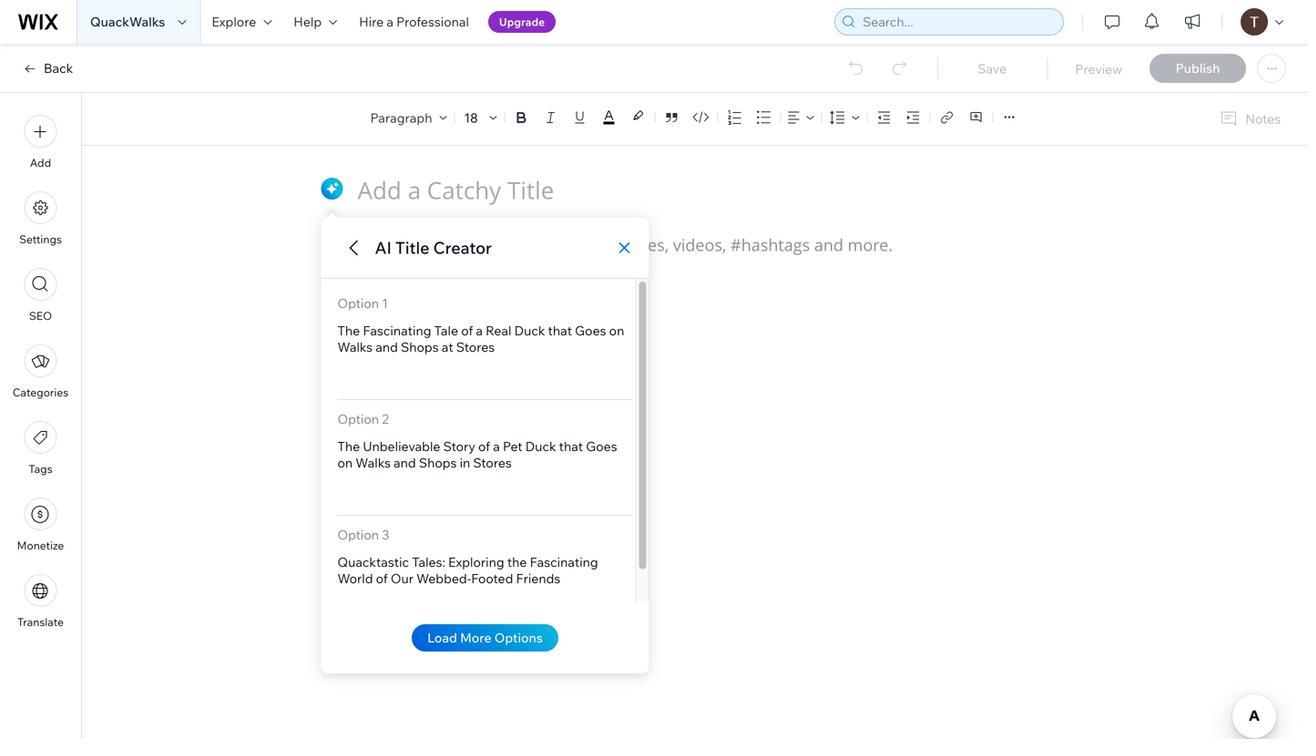 Task type: vqa. For each thing, say whether or not it's contained in the screenshot.
customers within the button
no



Task type: locate. For each thing, give the bounding box(es) containing it.
paragraph
[[371, 110, 432, 126]]

1 horizontal spatial of
[[461, 323, 473, 339]]

story
[[444, 438, 476, 454]]

that right real
[[548, 323, 572, 339]]

duck for real
[[515, 323, 545, 339]]

stores
[[456, 339, 495, 355], [473, 455, 512, 471]]

quackwalks
[[90, 14, 165, 30]]

that right pet
[[559, 438, 583, 454]]

load more options button
[[412, 624, 559, 652]]

1 vertical spatial the
[[338, 438, 360, 454]]

1 the from the top
[[338, 323, 360, 339]]

0 vertical spatial the
[[338, 323, 360, 339]]

0 vertical spatial goes
[[575, 323, 607, 339]]

option left 3
[[338, 527, 379, 543]]

real
[[486, 323, 512, 339]]

that for real
[[548, 323, 572, 339]]

1 horizontal spatial on
[[609, 323, 625, 339]]

and down 1
[[376, 339, 398, 355]]

that inside the unbelievable story of a pet duck that goes on walks and shops in stores
[[559, 438, 583, 454]]

0 vertical spatial fascinating
[[363, 323, 432, 339]]

1 vertical spatial of
[[479, 438, 490, 454]]

1 horizontal spatial fascinating
[[530, 554, 599, 570]]

and
[[376, 339, 398, 355], [394, 455, 416, 471]]

walks inside the fascinating tale of a real duck that goes on walks and shops at stores
[[338, 339, 373, 355]]

3 option from the top
[[338, 527, 379, 543]]

and down unbelievable
[[394, 455, 416, 471]]

tags button
[[24, 421, 57, 476]]

option left 2
[[338, 411, 379, 427]]

1 horizontal spatial a
[[476, 323, 483, 339]]

2 horizontal spatial of
[[479, 438, 490, 454]]

a right hire
[[387, 14, 394, 30]]

0 vertical spatial that
[[548, 323, 572, 339]]

duck right pet
[[526, 438, 556, 454]]

options
[[495, 630, 543, 646]]

1 vertical spatial stores
[[473, 455, 512, 471]]

monetize button
[[17, 498, 64, 552]]

a inside the fascinating tale of a real duck that goes on walks and shops at stores
[[476, 323, 483, 339]]

1 vertical spatial fascinating
[[530, 554, 599, 570]]

tags
[[29, 462, 52, 476]]

on
[[609, 323, 625, 339], [338, 455, 353, 471]]

and inside the unbelievable story of a pet duck that goes on walks and shops in stores
[[394, 455, 416, 471]]

the unbelievable story of a pet duck that goes on walks and shops in stores
[[338, 438, 618, 471]]

2 horizontal spatial a
[[493, 438, 500, 454]]

footed
[[471, 571, 513, 586]]

shops left 'at'
[[401, 339, 439, 355]]

monetize
[[17, 539, 64, 552]]

at
[[442, 339, 454, 355]]

0 vertical spatial of
[[461, 323, 473, 339]]

2 the from the top
[[338, 438, 360, 454]]

the
[[507, 554, 527, 570]]

2
[[382, 411, 389, 427]]

Search... field
[[858, 9, 1058, 35]]

the inside the unbelievable story of a pet duck that goes on walks and shops in stores
[[338, 438, 360, 454]]

upgrade button
[[488, 11, 556, 33]]

goes inside the fascinating tale of a real duck that goes on walks and shops at stores
[[575, 323, 607, 339]]

1 vertical spatial and
[[394, 455, 416, 471]]

0 horizontal spatial on
[[338, 455, 353, 471]]

the down option 1
[[338, 323, 360, 339]]

of
[[461, 323, 473, 339], [479, 438, 490, 454], [376, 571, 388, 586]]

a left pet
[[493, 438, 500, 454]]

shops for unbelievable
[[419, 455, 457, 471]]

0 vertical spatial option
[[338, 295, 379, 311]]

0 horizontal spatial fascinating
[[363, 323, 432, 339]]

of inside the fascinating tale of a real duck that goes on walks and shops at stores
[[461, 323, 473, 339]]

menu
[[0, 104, 81, 640]]

0 vertical spatial duck
[[515, 323, 545, 339]]

0 horizontal spatial a
[[387, 14, 394, 30]]

walks inside the unbelievable story of a pet duck that goes on walks and shops in stores
[[356, 455, 391, 471]]

stores right 'at'
[[456, 339, 495, 355]]

0 vertical spatial shops
[[401, 339, 439, 355]]

stores for pet
[[473, 455, 512, 471]]

that inside the fascinating tale of a real duck that goes on walks and shops at stores
[[548, 323, 572, 339]]

walks down unbelievable
[[356, 455, 391, 471]]

walks
[[338, 339, 373, 355], [356, 455, 391, 471]]

0 horizontal spatial of
[[376, 571, 388, 586]]

stores inside the unbelievable story of a pet duck that goes on walks and shops in stores
[[473, 455, 512, 471]]

back
[[44, 60, 73, 76]]

goes
[[575, 323, 607, 339], [586, 438, 618, 454]]

fascinating
[[363, 323, 432, 339], [530, 554, 599, 570]]

duck
[[515, 323, 545, 339], [526, 438, 556, 454]]

a for 1
[[476, 323, 483, 339]]

on for the unbelievable story of a pet duck that goes on walks and shops in stores
[[338, 455, 353, 471]]

fascinating inside quacktastic tales: exploring the fascinating world of our webbed-footed friends
[[530, 554, 599, 570]]

that
[[548, 323, 572, 339], [559, 438, 583, 454]]

1 option from the top
[[338, 295, 379, 311]]

2 vertical spatial option
[[338, 527, 379, 543]]

fascinating up friends
[[530, 554, 599, 570]]

settings button
[[19, 191, 62, 246]]

categories button
[[13, 345, 69, 399]]

hire a professional link
[[348, 0, 480, 44]]

0 vertical spatial a
[[387, 14, 394, 30]]

stores for real
[[456, 339, 495, 355]]

1
[[382, 295, 388, 311]]

shops inside the fascinating tale of a real duck that goes on walks and shops at stores
[[401, 339, 439, 355]]

walks down option 1
[[338, 339, 373, 355]]

of right tale
[[461, 323, 473, 339]]

of inside the unbelievable story of a pet duck that goes on walks and shops in stores
[[479, 438, 490, 454]]

1 vertical spatial goes
[[586, 438, 618, 454]]

in
[[460, 455, 471, 471]]

shops
[[401, 339, 439, 355], [419, 455, 457, 471]]

1 vertical spatial option
[[338, 411, 379, 427]]

professional
[[397, 14, 469, 30]]

and for unbelievable
[[394, 455, 416, 471]]

the for the unbelievable story of a pet duck that goes on walks and shops in stores
[[338, 438, 360, 454]]

and inside the fascinating tale of a real duck that goes on walks and shops at stores
[[376, 339, 398, 355]]

duck right real
[[515, 323, 545, 339]]

0 vertical spatial stores
[[456, 339, 495, 355]]

stores down pet
[[473, 455, 512, 471]]

a
[[387, 14, 394, 30], [476, 323, 483, 339], [493, 438, 500, 454]]

categories
[[13, 386, 69, 399]]

on for the fascinating tale of a real duck that goes on walks and shops at stores
[[609, 323, 625, 339]]

1 vertical spatial that
[[559, 438, 583, 454]]

option left 1
[[338, 295, 379, 311]]

2 vertical spatial of
[[376, 571, 388, 586]]

on inside the unbelievable story of a pet duck that goes on walks and shops in stores
[[338, 455, 353, 471]]

of inside quacktastic tales: exploring the fascinating world of our webbed-footed friends
[[376, 571, 388, 586]]

of down quacktastic
[[376, 571, 388, 586]]

2 vertical spatial a
[[493, 438, 500, 454]]

the down option 2 at bottom left
[[338, 438, 360, 454]]

our
[[391, 571, 414, 586]]

fascinating inside the fascinating tale of a real duck that goes on walks and shops at stores
[[363, 323, 432, 339]]

load more options
[[428, 630, 543, 646]]

walks for unbelievable
[[356, 455, 391, 471]]

title
[[395, 237, 430, 258]]

duck inside the fascinating tale of a real duck that goes on walks and shops at stores
[[515, 323, 545, 339]]

1 vertical spatial on
[[338, 455, 353, 471]]

shops inside the unbelievable story of a pet duck that goes on walks and shops in stores
[[419, 455, 457, 471]]

1 vertical spatial walks
[[356, 455, 391, 471]]

option
[[338, 295, 379, 311], [338, 411, 379, 427], [338, 527, 379, 543]]

0 vertical spatial walks
[[338, 339, 373, 355]]

the for the fascinating tale of a real duck that goes on walks and shops at stores
[[338, 323, 360, 339]]

0 vertical spatial on
[[609, 323, 625, 339]]

1 vertical spatial a
[[476, 323, 483, 339]]

of right story
[[479, 438, 490, 454]]

a left real
[[476, 323, 483, 339]]

option for option 3
[[338, 527, 379, 543]]

1 vertical spatial duck
[[526, 438, 556, 454]]

0 vertical spatial and
[[376, 339, 398, 355]]

duck for pet
[[526, 438, 556, 454]]

on inside the fascinating tale of a real duck that goes on walks and shops at stores
[[609, 323, 625, 339]]

a inside the unbelievable story of a pet duck that goes on walks and shops in stores
[[493, 438, 500, 454]]

the
[[338, 323, 360, 339], [338, 438, 360, 454]]

the inside the fascinating tale of a real duck that goes on walks and shops at stores
[[338, 323, 360, 339]]

translate button
[[17, 574, 64, 629]]

hire a professional
[[359, 14, 469, 30]]

shops down story
[[419, 455, 457, 471]]

settings
[[19, 232, 62, 246]]

1 vertical spatial shops
[[419, 455, 457, 471]]

2 option from the top
[[338, 411, 379, 427]]

fascinating down 1
[[363, 323, 432, 339]]

goes inside the unbelievable story of a pet duck that goes on walks and shops in stores
[[586, 438, 618, 454]]

duck inside the unbelievable story of a pet duck that goes on walks and shops in stores
[[526, 438, 556, 454]]

stores inside the fascinating tale of a real duck that goes on walks and shops at stores
[[456, 339, 495, 355]]



Task type: describe. For each thing, give the bounding box(es) containing it.
unbelievable
[[363, 438, 441, 454]]

help
[[294, 14, 322, 30]]

quacktastic
[[338, 554, 409, 570]]

webbed-
[[417, 571, 471, 586]]

explore
[[212, 14, 256, 30]]

and for fascinating
[[376, 339, 398, 355]]

more
[[460, 630, 492, 646]]

add
[[30, 156, 51, 170]]

a for 2
[[493, 438, 500, 454]]

back button
[[22, 60, 73, 77]]

help button
[[283, 0, 348, 44]]

shops for fascinating
[[401, 339, 439, 355]]

3
[[382, 527, 389, 543]]

add button
[[24, 115, 57, 170]]

tale
[[434, 323, 458, 339]]

exploring
[[448, 554, 505, 570]]

load
[[428, 630, 457, 646]]

pet
[[503, 438, 523, 454]]

creator
[[433, 237, 492, 258]]

option 2
[[338, 411, 389, 427]]

friends
[[516, 571, 561, 586]]

ai
[[375, 237, 392, 258]]

paragraph button
[[367, 105, 451, 130]]

option for option 2
[[338, 411, 379, 427]]

option for option 1
[[338, 295, 379, 311]]

menu containing add
[[0, 104, 81, 640]]

upgrade
[[499, 15, 545, 29]]

seo
[[29, 309, 52, 323]]

notes
[[1246, 111, 1281, 127]]

the fascinating tale of a real duck that goes on walks and shops at stores
[[338, 323, 625, 355]]

translate
[[17, 615, 64, 629]]

seo button
[[24, 268, 57, 323]]

notes button
[[1213, 107, 1287, 131]]

ai title creator
[[375, 237, 492, 258]]

Add a Catchy Title text field
[[358, 175, 1013, 206]]

tales:
[[412, 554, 446, 570]]

option 3
[[338, 527, 389, 543]]

walks for fascinating
[[338, 339, 373, 355]]

hire
[[359, 14, 384, 30]]

of for tale
[[461, 323, 473, 339]]

Font Size field
[[462, 109, 483, 126]]

that for pet
[[559, 438, 583, 454]]

goes for the fascinating tale of a real duck that goes on walks and shops at stores
[[575, 323, 607, 339]]

world
[[338, 571, 373, 586]]

of for story
[[479, 438, 490, 454]]

option 1
[[338, 295, 388, 311]]

quacktastic tales: exploring the fascinating world of our webbed-footed friends
[[338, 554, 599, 586]]

goes for the unbelievable story of a pet duck that goes on walks and shops in stores
[[586, 438, 618, 454]]



